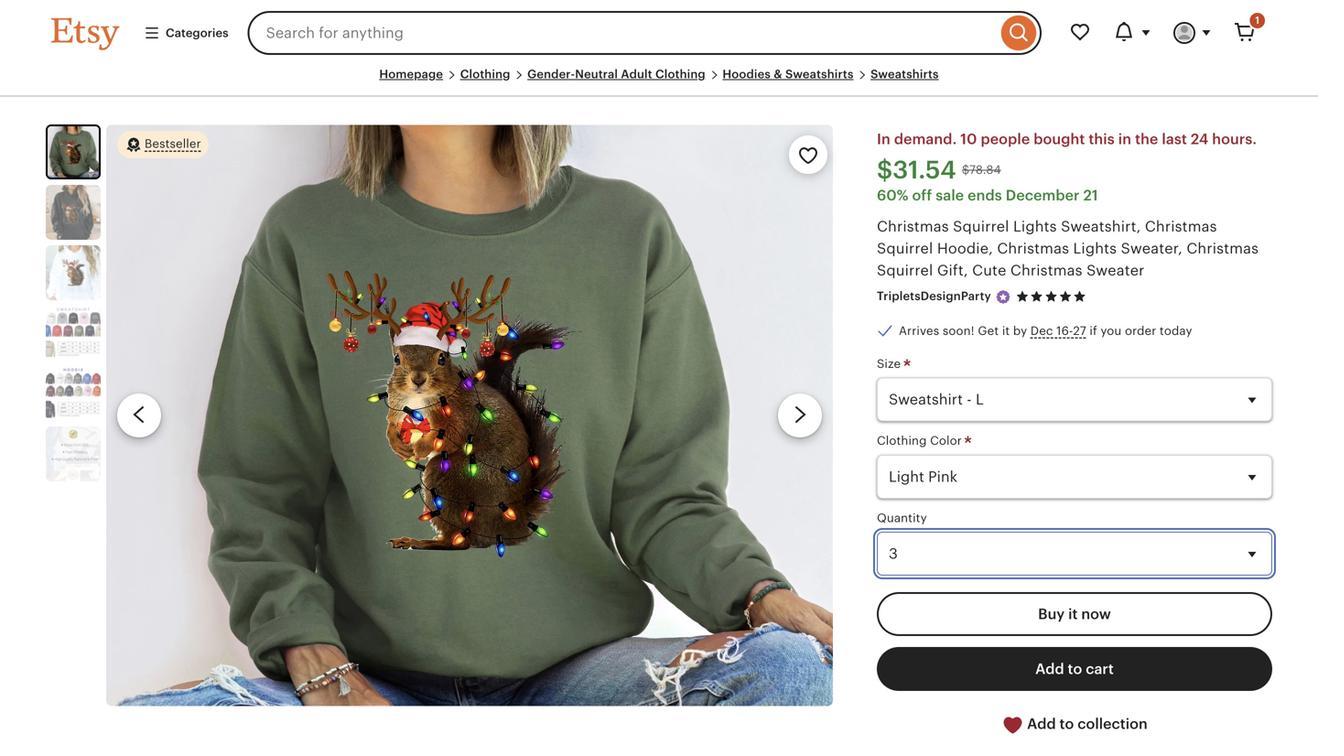 Task type: locate. For each thing, give the bounding box(es) containing it.
gift,
[[938, 262, 969, 279]]

buy it now
[[1039, 606, 1112, 623]]

buy
[[1039, 606, 1065, 623]]

christmas
[[877, 218, 950, 235], [1146, 218, 1218, 235], [998, 240, 1070, 257], [1187, 240, 1260, 257], [1011, 262, 1083, 279]]

0 horizontal spatial christmas squirrel lights sweatshirt christmas squirrel image 1 image
[[48, 127, 99, 178]]

clothing right adult
[[656, 67, 706, 81]]

adult
[[621, 67, 653, 81]]

lights down sweatshirt,
[[1074, 240, 1118, 257]]

2 sweatshirts from the left
[[871, 67, 939, 81]]

christmas squirrel lights sweatshirt christmas squirrel image 2 image
[[46, 185, 101, 240]]

dec
[[1031, 324, 1054, 338]]

add for add to collection
[[1028, 716, 1057, 733]]

0 horizontal spatial sweatshirts
[[786, 67, 854, 81]]

1 sweatshirts from the left
[[786, 67, 854, 81]]

60% off sale ends december 21
[[877, 187, 1099, 204]]

to left collection
[[1060, 716, 1075, 733]]

0 vertical spatial to
[[1068, 661, 1083, 678]]

1 vertical spatial it
[[1069, 606, 1078, 623]]

1 vertical spatial to
[[1060, 716, 1075, 733]]

0 vertical spatial add
[[1036, 661, 1065, 678]]

tripletsdesignparty link
[[877, 290, 992, 303]]

by
[[1014, 324, 1028, 338]]

this
[[1089, 131, 1115, 148]]

clothing color
[[877, 434, 966, 448]]

2 horizontal spatial clothing
[[877, 434, 927, 448]]

arrives soon! get it by dec 16-27 if you order today
[[899, 324, 1193, 338]]

0 horizontal spatial it
[[1003, 324, 1011, 338]]

categories banner
[[18, 0, 1301, 66]]

0 horizontal spatial clothing
[[460, 67, 511, 81]]

add left cart
[[1036, 661, 1065, 678]]

size
[[877, 357, 905, 371]]

1 horizontal spatial it
[[1069, 606, 1078, 623]]

0 vertical spatial it
[[1003, 324, 1011, 338]]

off
[[913, 187, 933, 204]]

None search field
[[248, 11, 1042, 55]]

hoodies & sweatshirts
[[723, 67, 854, 81]]

sweater
[[1087, 262, 1145, 279]]

27
[[1074, 324, 1087, 338]]

to for cart
[[1068, 661, 1083, 678]]

gender-neutral adult clothing link
[[528, 67, 706, 81]]

bought
[[1034, 131, 1086, 148]]

1 horizontal spatial christmas squirrel lights sweatshirt christmas squirrel image 1 image
[[106, 125, 833, 706]]

christmas squirrel lights sweatshirt christmas squirrel image 5 image
[[46, 367, 101, 421]]

today
[[1160, 324, 1193, 338]]

cute
[[973, 262, 1007, 279]]

1 vertical spatial add
[[1028, 716, 1057, 733]]

squirrel up the tripletsdesignparty link
[[877, 262, 934, 279]]

hours.
[[1213, 131, 1258, 148]]

add down add to cart button
[[1028, 716, 1057, 733]]

add to collection
[[1024, 716, 1148, 733]]

squirrel
[[954, 218, 1010, 235], [877, 240, 934, 257], [877, 262, 934, 279]]

menu bar
[[51, 66, 1268, 97]]

clothing left color in the bottom of the page
[[877, 434, 927, 448]]

christmas up star_seller icon
[[1011, 262, 1083, 279]]

lights down december
[[1014, 218, 1058, 235]]

in
[[1119, 131, 1132, 148]]

demand.
[[895, 131, 957, 148]]

gender-neutral adult clothing
[[528, 67, 706, 81]]

clothing for clothing link on the top left of page
[[460, 67, 511, 81]]

squirrel down 60%
[[877, 240, 934, 257]]

0 vertical spatial lights
[[1014, 218, 1058, 235]]

it
[[1003, 324, 1011, 338], [1069, 606, 1078, 623]]

0 vertical spatial squirrel
[[954, 218, 1010, 235]]

none search field inside the categories banner
[[248, 11, 1042, 55]]

sweatshirts right &
[[786, 67, 854, 81]]

if
[[1090, 324, 1098, 338]]

$31.54
[[877, 156, 957, 184]]

tripletsdesignparty
[[877, 290, 992, 303]]

to
[[1068, 661, 1083, 678], [1060, 716, 1075, 733]]

clothing
[[460, 67, 511, 81], [656, 67, 706, 81], [877, 434, 927, 448]]

add
[[1036, 661, 1065, 678], [1028, 716, 1057, 733]]

hoodies & sweatshirts link
[[723, 67, 854, 81]]

hoodies
[[723, 67, 771, 81]]

christmas squirrel lights sweatshirt, christmas squirrel hoodie, christmas lights sweater, christmas squirrel gift, cute christmas sweater
[[877, 218, 1260, 279]]

clothing for clothing color
[[877, 434, 927, 448]]

sweatshirts
[[786, 67, 854, 81], [871, 67, 939, 81]]

squirrel up 'hoodie,'
[[954, 218, 1010, 235]]

1 vertical spatial lights
[[1074, 240, 1118, 257]]

1
[[1256, 15, 1260, 26]]

sale
[[936, 187, 965, 204]]

Search for anything text field
[[248, 11, 997, 55]]

sweatshirts up demand.
[[871, 67, 939, 81]]

lights
[[1014, 218, 1058, 235], [1074, 240, 1118, 257]]

it left by
[[1003, 324, 1011, 338]]

christmas squirrel lights sweatshirt christmas squirrel image 1 image
[[106, 125, 833, 706], [48, 127, 99, 178]]

it right "buy"
[[1069, 606, 1078, 623]]

clothing left the gender-
[[460, 67, 511, 81]]

1 horizontal spatial lights
[[1074, 240, 1118, 257]]

star_seller image
[[995, 289, 1012, 305]]

to left cart
[[1068, 661, 1083, 678]]

in
[[877, 131, 891, 148]]

1 horizontal spatial sweatshirts
[[871, 67, 939, 81]]



Task type: describe. For each thing, give the bounding box(es) containing it.
hoodie,
[[938, 240, 994, 257]]

order
[[1126, 324, 1157, 338]]

neutral
[[575, 67, 618, 81]]

cart
[[1086, 661, 1115, 678]]

1 horizontal spatial clothing
[[656, 67, 706, 81]]

arrives
[[899, 324, 940, 338]]

christmas squirrel lights sweatshirt christmas squirrel image 4 image
[[46, 306, 101, 361]]

quantity
[[877, 511, 928, 525]]

collection
[[1078, 716, 1148, 733]]

buy it now button
[[877, 593, 1273, 637]]

add to cart
[[1036, 661, 1115, 678]]

sweatshirts link
[[871, 67, 939, 81]]

$31.54 $78.84
[[877, 156, 1002, 184]]

16-
[[1057, 324, 1074, 338]]

christmas squirrel lights sweatshirt christmas squirrel image 6 image
[[46, 427, 101, 482]]

2 vertical spatial squirrel
[[877, 262, 934, 279]]

menu bar containing homepage
[[51, 66, 1268, 97]]

christmas down off
[[877, 218, 950, 235]]

december
[[1006, 187, 1080, 204]]

in demand. 10 people bought this in the last 24 hours.
[[877, 131, 1258, 148]]

10
[[961, 131, 978, 148]]

christmas up the cute
[[998, 240, 1070, 257]]

60%
[[877, 187, 909, 204]]

&
[[774, 67, 783, 81]]

1 vertical spatial squirrel
[[877, 240, 934, 257]]

ends
[[968, 187, 1003, 204]]

add for add to cart
[[1036, 661, 1065, 678]]

you
[[1101, 324, 1122, 338]]

categories button
[[130, 16, 242, 50]]

0 horizontal spatial lights
[[1014, 218, 1058, 235]]

christmas right sweater, at the right of page
[[1187, 240, 1260, 257]]

24
[[1192, 131, 1209, 148]]

the
[[1136, 131, 1159, 148]]

last
[[1163, 131, 1188, 148]]

homepage link
[[380, 67, 443, 81]]

add to cart button
[[877, 648, 1273, 692]]

categories
[[166, 26, 229, 40]]

gender-
[[528, 67, 575, 81]]

soon! get
[[943, 324, 999, 338]]

clothing link
[[460, 67, 511, 81]]

to for collection
[[1060, 716, 1075, 733]]

21
[[1084, 187, 1099, 204]]

people
[[981, 131, 1031, 148]]

christmas up sweater, at the right of page
[[1146, 218, 1218, 235]]

now
[[1082, 606, 1112, 623]]

$78.84
[[962, 163, 1002, 177]]

color
[[931, 434, 963, 448]]

bestseller
[[145, 137, 201, 151]]

homepage
[[380, 67, 443, 81]]

christmas squirrel lights sweatshirt christmas squirrel image 3 image
[[46, 246, 101, 301]]

it inside button
[[1069, 606, 1078, 623]]

add to collection button
[[877, 703, 1273, 745]]

sweatshirt,
[[1062, 218, 1142, 235]]

bestseller button
[[117, 130, 209, 160]]

1 link
[[1224, 11, 1268, 55]]

sweater,
[[1122, 240, 1183, 257]]



Task type: vqa. For each thing, say whether or not it's contained in the screenshot.
bestseller button
yes



